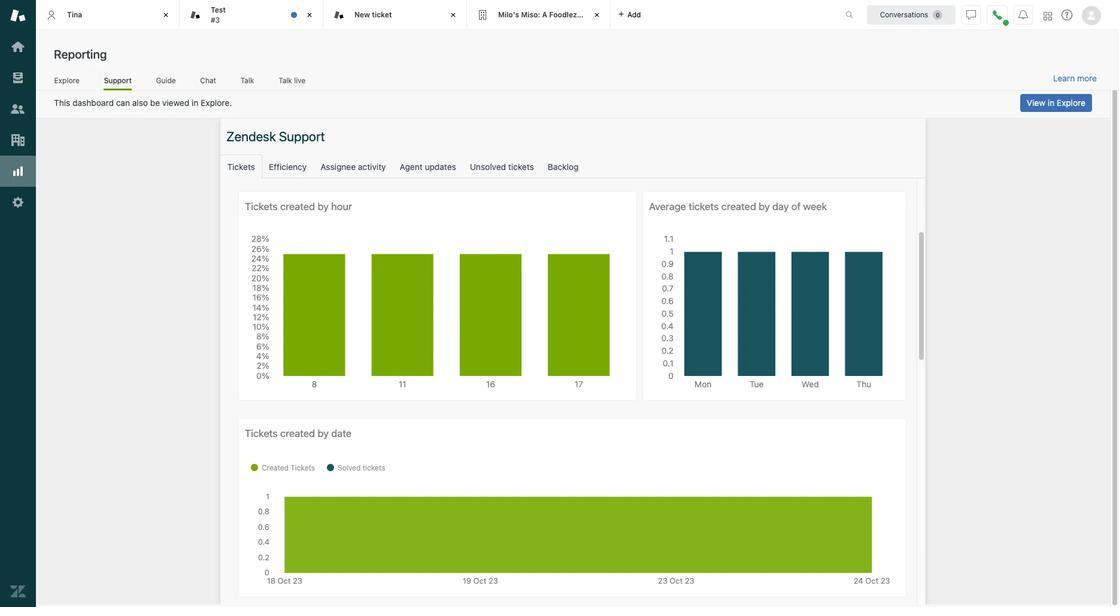 Task type: locate. For each thing, give the bounding box(es) containing it.
close image inside tina tab
[[160, 9, 172, 21]]

1 horizontal spatial close image
[[304, 9, 316, 21]]

explore.
[[201, 98, 232, 108]]

a
[[542, 10, 547, 19]]

conversations
[[880, 10, 928, 19]]

close image
[[160, 9, 172, 21], [304, 9, 316, 21], [591, 9, 603, 21]]

get started image
[[10, 39, 26, 54]]

admin image
[[10, 195, 26, 210]]

zendesk image
[[10, 584, 26, 599]]

customers image
[[10, 101, 26, 117]]

explore down learn more link on the right top of the page
[[1057, 98, 1086, 108]]

close image inside the milo's miso: a foodlez subsidiary tab
[[591, 9, 603, 21]]

talk
[[241, 76, 254, 85], [279, 76, 292, 85]]

close image left new
[[304, 9, 316, 21]]

test
[[211, 5, 226, 14]]

be
[[150, 98, 160, 108]]

support
[[104, 76, 132, 85]]

in right viewed
[[192, 98, 198, 108]]

0 vertical spatial explore
[[54, 76, 79, 85]]

1 close image from the left
[[160, 9, 172, 21]]

explore up this
[[54, 76, 79, 85]]

0 horizontal spatial explore
[[54, 76, 79, 85]]

tab
[[180, 0, 323, 30]]

1 vertical spatial explore
[[1057, 98, 1086, 108]]

tina tab
[[36, 0, 180, 30]]

explore link
[[54, 76, 80, 89]]

views image
[[10, 70, 26, 86]]

learn more
[[1053, 73, 1097, 83]]

miso:
[[521, 10, 540, 19]]

guide
[[156, 76, 176, 85]]

explore
[[54, 76, 79, 85], [1057, 98, 1086, 108]]

close image
[[447, 9, 459, 21]]

this dashboard can also be viewed in explore.
[[54, 98, 232, 108]]

talk left live
[[279, 76, 292, 85]]

2 talk from the left
[[279, 76, 292, 85]]

1 horizontal spatial explore
[[1057, 98, 1086, 108]]

close image left '#3'
[[160, 9, 172, 21]]

explore inside 'link'
[[54, 76, 79, 85]]

1 talk from the left
[[241, 76, 254, 85]]

notifications image
[[1019, 10, 1028, 19]]

get help image
[[1062, 10, 1072, 20]]

1 horizontal spatial talk
[[279, 76, 292, 85]]

2 horizontal spatial close image
[[591, 9, 603, 21]]

0 horizontal spatial close image
[[160, 9, 172, 21]]

explore inside button
[[1057, 98, 1086, 108]]

new
[[354, 10, 370, 19]]

new ticket
[[354, 10, 392, 19]]

0 horizontal spatial in
[[192, 98, 198, 108]]

test #3
[[211, 5, 226, 24]]

1 horizontal spatial in
[[1048, 98, 1055, 108]]

view in explore button
[[1020, 94, 1092, 112]]

conversations button
[[867, 5, 956, 24]]

foodlez
[[549, 10, 577, 19]]

in right 'view'
[[1048, 98, 1055, 108]]

in
[[192, 98, 198, 108], [1048, 98, 1055, 108]]

support link
[[104, 76, 132, 90]]

reporting image
[[10, 163, 26, 179]]

milo's
[[498, 10, 519, 19]]

0 horizontal spatial talk
[[241, 76, 254, 85]]

talk live
[[279, 76, 306, 85]]

tina
[[67, 10, 82, 19]]

this
[[54, 98, 70, 108]]

3 close image from the left
[[591, 9, 603, 21]]

chat
[[200, 76, 216, 85]]

talk link
[[240, 76, 254, 89]]

close image for milo's miso: a foodlez subsidiary
[[591, 9, 603, 21]]

close image for tina
[[160, 9, 172, 21]]

close image left add dropdown button
[[591, 9, 603, 21]]

milo's miso: a foodlez subsidiary tab
[[467, 0, 616, 30]]

talk live link
[[278, 76, 306, 89]]

talk right chat on the top left of page
[[241, 76, 254, 85]]

can
[[116, 98, 130, 108]]

2 in from the left
[[1048, 98, 1055, 108]]



Task type: vqa. For each thing, say whether or not it's contained in the screenshot.
2nd yesterday from the bottom
no



Task type: describe. For each thing, give the bounding box(es) containing it.
guide link
[[156, 76, 176, 89]]

chat link
[[200, 76, 216, 89]]

view
[[1027, 98, 1045, 108]]

viewed
[[162, 98, 189, 108]]

subsidiary
[[579, 10, 616, 19]]

tab containing test
[[180, 0, 323, 30]]

live
[[294, 76, 306, 85]]

#3
[[211, 15, 220, 24]]

tabs tab list
[[36, 0, 833, 30]]

learn more link
[[1053, 73, 1097, 84]]

zendesk products image
[[1044, 12, 1052, 20]]

reporting
[[54, 47, 107, 61]]

1 in from the left
[[192, 98, 198, 108]]

talk for talk
[[241, 76, 254, 85]]

zendesk support image
[[10, 8, 26, 23]]

talk for talk live
[[279, 76, 292, 85]]

2 close image from the left
[[304, 9, 316, 21]]

organizations image
[[10, 132, 26, 148]]

in inside button
[[1048, 98, 1055, 108]]

new ticket tab
[[323, 0, 467, 30]]

ticket
[[372, 10, 392, 19]]

main element
[[0, 0, 36, 607]]

milo's miso: a foodlez subsidiary
[[498, 10, 616, 19]]

view in explore
[[1027, 98, 1086, 108]]

button displays agent's chat status as invisible. image
[[966, 10, 976, 19]]

add button
[[611, 0, 648, 29]]

learn
[[1053, 73, 1075, 83]]

more
[[1077, 73, 1097, 83]]

dashboard
[[73, 98, 114, 108]]

also
[[132, 98, 148, 108]]

add
[[628, 10, 641, 19]]



